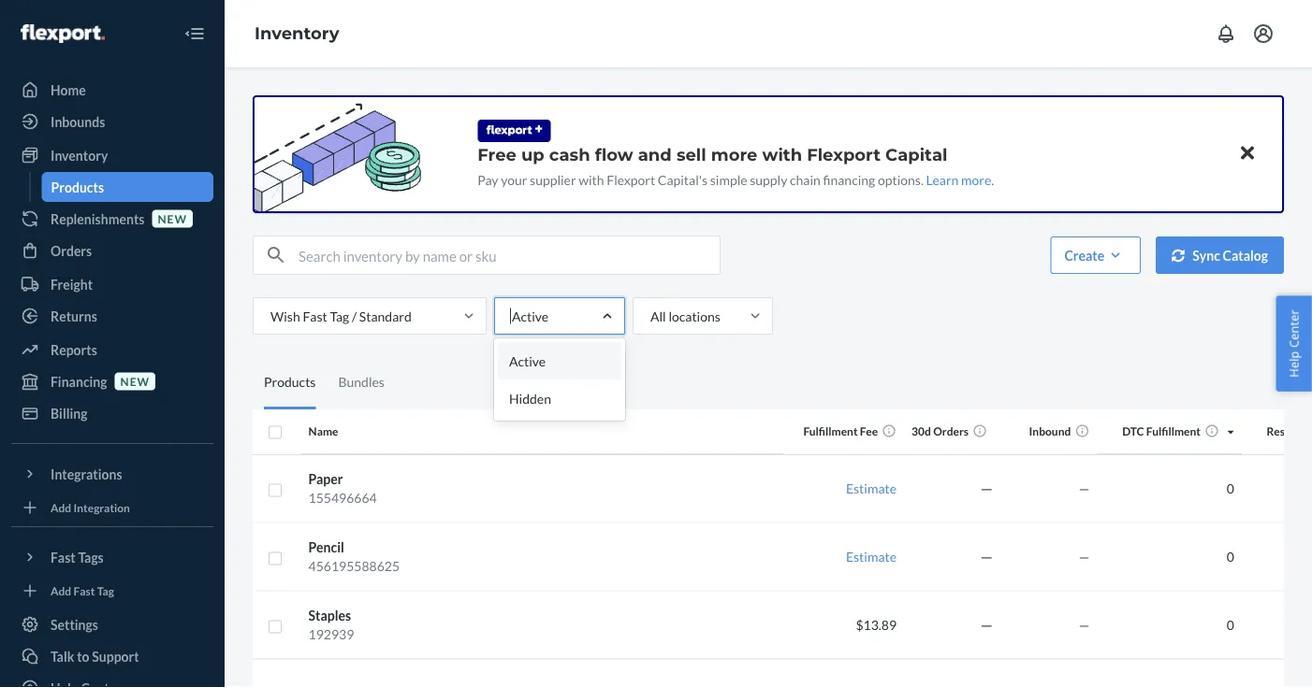 Task type: vqa. For each thing, say whether or not it's contained in the screenshot.
the Fast
yes



Task type: locate. For each thing, give the bounding box(es) containing it.
1 horizontal spatial orders
[[933, 425, 969, 439]]

replenishments
[[51, 211, 145, 227]]

2 vertical spatial 0
[[1227, 618, 1235, 634]]

—
[[1079, 481, 1090, 497], [1079, 549, 1090, 565], [1079, 618, 1090, 634]]

1 vertical spatial square image
[[268, 483, 283, 498]]

add for add integration
[[51, 501, 71, 515]]

wish
[[271, 308, 300, 324]]

estimate link down 'fee'
[[846, 481, 897, 497]]

1 vertical spatial estimate link
[[846, 549, 897, 565]]

sync
[[1193, 248, 1220, 263]]

0 for 155496664
[[1227, 481, 1235, 497]]

square image left pencil
[[268, 552, 283, 567]]

fast inside dropdown button
[[51, 550, 76, 566]]

more right learn
[[961, 172, 992, 188]]

0 vertical spatial inventory link
[[255, 23, 339, 44]]

0 vertical spatial orders
[[51, 243, 92, 259]]

settings link
[[11, 610, 213, 640]]

s
[[1310, 425, 1312, 439]]

0 vertical spatial estimate
[[846, 481, 897, 497]]

estimate link
[[846, 481, 897, 497], [846, 549, 897, 565]]

fast left tags
[[51, 550, 76, 566]]

2 square image from the top
[[268, 620, 283, 635]]

fast down tags
[[73, 584, 95, 598]]

your
[[501, 172, 527, 188]]

wish fast tag / standard
[[271, 308, 412, 324]]

2 0 from the top
[[1227, 549, 1235, 565]]

fast for wish
[[303, 308, 327, 324]]

sync catalog button
[[1156, 237, 1284, 274]]

flexport down flow
[[607, 172, 655, 188]]

0 horizontal spatial with
[[579, 172, 604, 188]]

create
[[1065, 248, 1105, 263]]

learn more link
[[926, 172, 992, 188]]

0 vertical spatial with
[[762, 144, 802, 165]]

capital
[[886, 144, 948, 165]]

flexport
[[807, 144, 881, 165], [607, 172, 655, 188]]

1 fulfillment from the left
[[803, 425, 858, 439]]

learn
[[926, 172, 959, 188]]

tag down "fast tags" dropdown button
[[97, 584, 114, 598]]

1 vertical spatial tag
[[97, 584, 114, 598]]

0 horizontal spatial new
[[120, 375, 150, 388]]

hidden
[[509, 391, 551, 407]]

$13.89
[[856, 618, 897, 634]]

1 horizontal spatial inventory
[[255, 23, 339, 44]]

products up name
[[264, 374, 316, 390]]

with down cash
[[579, 172, 604, 188]]

inventory link
[[255, 23, 339, 44], [11, 140, 213, 170]]

1 vertical spatial more
[[961, 172, 992, 188]]

―
[[980, 481, 993, 497], [980, 549, 993, 565], [980, 618, 993, 634]]

active down search inventory by name or sku text box
[[512, 308, 549, 324]]

estimate link up the $13.89 on the right of the page
[[846, 549, 897, 565]]

add up settings
[[51, 584, 71, 598]]

1 0 from the top
[[1227, 481, 1235, 497]]

add integration link
[[11, 497, 213, 519]]

help center
[[1286, 310, 1302, 378]]

1 vertical spatial fast
[[51, 550, 76, 566]]

fast
[[303, 308, 327, 324], [51, 550, 76, 566], [73, 584, 95, 598]]

staples
[[308, 608, 351, 624]]

orders right 30d
[[933, 425, 969, 439]]

square image
[[268, 552, 283, 567], [268, 620, 283, 635]]

0 vertical spatial inventory
[[255, 23, 339, 44]]

2 estimate from the top
[[846, 549, 897, 565]]

help
[[1286, 351, 1302, 378]]

with up supply
[[762, 144, 802, 165]]

fast tags button
[[11, 543, 213, 573]]

tag left /
[[330, 308, 349, 324]]

0 for 456195588625
[[1227, 549, 1235, 565]]

1 vertical spatial square image
[[268, 620, 283, 635]]

0 horizontal spatial products
[[51, 179, 104, 195]]

0 vertical spatial estimate link
[[846, 481, 897, 497]]

financing
[[51, 374, 107, 390]]

0 vertical spatial add
[[51, 501, 71, 515]]

products up replenishments
[[51, 179, 104, 195]]

estimate for 456195588625
[[846, 549, 897, 565]]

flexport up financing
[[807, 144, 881, 165]]

0 vertical spatial products
[[51, 179, 104, 195]]

0 vertical spatial tag
[[330, 308, 349, 324]]

freight link
[[11, 270, 213, 300]]

1 vertical spatial add
[[51, 584, 71, 598]]

center
[[1286, 310, 1302, 348]]

1 vertical spatial orders
[[933, 425, 969, 439]]

and
[[638, 144, 672, 165]]

0 vertical spatial square image
[[268, 552, 283, 567]]

square image
[[268, 426, 283, 441], [268, 483, 283, 498]]

inventory
[[255, 23, 339, 44], [51, 147, 108, 163]]

2 add from the top
[[51, 584, 71, 598]]

tag
[[330, 308, 349, 324], [97, 584, 114, 598]]

.
[[992, 172, 994, 188]]

0 horizontal spatial fulfillment
[[803, 425, 858, 439]]

1 horizontal spatial tag
[[330, 308, 349, 324]]

square image for ―
[[268, 483, 283, 498]]

talk to support button
[[11, 642, 213, 672]]

new down reports link
[[120, 375, 150, 388]]

30d
[[912, 425, 931, 439]]

integration
[[73, 501, 130, 515]]

more
[[711, 144, 758, 165], [961, 172, 992, 188]]

1 horizontal spatial products
[[264, 374, 316, 390]]

2 vertical spatial fast
[[73, 584, 95, 598]]

0 horizontal spatial orders
[[51, 243, 92, 259]]

add
[[51, 501, 71, 515], [51, 584, 71, 598]]

0 for 192939
[[1227, 618, 1235, 634]]

0 vertical spatial 0
[[1227, 481, 1235, 497]]

reserve s
[[1267, 425, 1312, 439]]

1 vertical spatial inventory
[[51, 147, 108, 163]]

talk to support
[[51, 649, 139, 665]]

0 horizontal spatial more
[[711, 144, 758, 165]]

flexport logo image
[[21, 24, 105, 43]]

1 vertical spatial estimate
[[846, 549, 897, 565]]

estimate for 155496664
[[846, 481, 897, 497]]

add for add fast tag
[[51, 584, 71, 598]]

new down products 'link'
[[158, 212, 187, 226]]

1 estimate from the top
[[846, 481, 897, 497]]

settings
[[51, 617, 98, 633]]

0 vertical spatial active
[[512, 308, 549, 324]]

products link
[[42, 172, 213, 202]]

help center button
[[1276, 296, 1312, 392]]

1 square image from the top
[[268, 426, 283, 441]]

add left integration
[[51, 501, 71, 515]]

fulfillment
[[803, 425, 858, 439], [1146, 425, 1201, 439]]

close navigation image
[[183, 22, 206, 45]]

active up hidden
[[509, 353, 546, 369]]

square image left paper
[[268, 483, 283, 498]]

active
[[512, 308, 549, 324], [509, 353, 546, 369]]

1 vertical spatial new
[[120, 375, 150, 388]]

1 — from the top
[[1079, 481, 1090, 497]]

0 vertical spatial —
[[1079, 481, 1090, 497]]

1 horizontal spatial flexport
[[807, 144, 881, 165]]

new for financing
[[120, 375, 150, 388]]

with
[[762, 144, 802, 165], [579, 172, 604, 188]]

1 vertical spatial active
[[509, 353, 546, 369]]

0 vertical spatial ―
[[980, 481, 993, 497]]

0 vertical spatial square image
[[268, 426, 283, 441]]

orders
[[51, 243, 92, 259], [933, 425, 969, 439]]

estimate up the $13.89 on the right of the page
[[846, 549, 897, 565]]

standard
[[359, 308, 412, 324]]

1 horizontal spatial new
[[158, 212, 187, 226]]

2 square image from the top
[[268, 483, 283, 498]]

new
[[158, 212, 187, 226], [120, 375, 150, 388]]

3 — from the top
[[1079, 618, 1090, 634]]

0 horizontal spatial tag
[[97, 584, 114, 598]]

0 vertical spatial fast
[[303, 308, 327, 324]]

square image left staples
[[268, 620, 283, 635]]

fee
[[860, 425, 878, 439]]

financing
[[823, 172, 875, 188]]

456195588625
[[308, 559, 400, 575]]

1 vertical spatial flexport
[[607, 172, 655, 188]]

0 horizontal spatial flexport
[[607, 172, 655, 188]]

2 — from the top
[[1079, 549, 1090, 565]]

estimate down 'fee'
[[846, 481, 897, 497]]

2 vertical spatial —
[[1079, 618, 1090, 634]]

1 add from the top
[[51, 501, 71, 515]]

1 estimate link from the top
[[846, 481, 897, 497]]

paper 155496664
[[308, 472, 377, 506]]

pay
[[478, 172, 498, 188]]

orders up the freight
[[51, 243, 92, 259]]

products
[[51, 179, 104, 195], [264, 374, 316, 390]]

add fast tag link
[[11, 580, 213, 603]]

1 ― from the top
[[980, 481, 993, 497]]

1 vertical spatial inventory link
[[11, 140, 213, 170]]

2 ― from the top
[[980, 549, 993, 565]]

estimate
[[846, 481, 897, 497], [846, 549, 897, 565]]

1 square image from the top
[[268, 552, 283, 567]]

square image left name
[[268, 426, 283, 441]]

3 ― from the top
[[980, 618, 993, 634]]

1 vertical spatial ―
[[980, 549, 993, 565]]

— for 192939
[[1079, 618, 1090, 634]]

bundles
[[338, 374, 385, 390]]

30d orders
[[912, 425, 969, 439]]

0 vertical spatial more
[[711, 144, 758, 165]]

fulfillment left 'fee'
[[803, 425, 858, 439]]

0 vertical spatial new
[[158, 212, 187, 226]]

1 vertical spatial 0
[[1227, 549, 1235, 565]]

1 vertical spatial —
[[1079, 549, 1090, 565]]

fulfillment right 'dtc'
[[1146, 425, 1201, 439]]

2 estimate link from the top
[[846, 549, 897, 565]]

0 horizontal spatial inventory link
[[11, 140, 213, 170]]

more up "simple"
[[711, 144, 758, 165]]

home link
[[11, 75, 213, 105]]

billing
[[51, 406, 88, 422]]

fast right wish
[[303, 308, 327, 324]]

0
[[1227, 481, 1235, 497], [1227, 549, 1235, 565], [1227, 618, 1235, 634]]

1 horizontal spatial fulfillment
[[1146, 425, 1201, 439]]

open account menu image
[[1252, 22, 1275, 45]]

0 horizontal spatial inventory
[[51, 147, 108, 163]]

3 0 from the top
[[1227, 618, 1235, 634]]

2 vertical spatial ―
[[980, 618, 993, 634]]



Task type: describe. For each thing, give the bounding box(es) containing it.
— for 456195588625
[[1079, 549, 1090, 565]]

returns link
[[11, 301, 213, 331]]

home
[[51, 82, 86, 98]]

close image
[[1241, 142, 1254, 164]]

talk
[[51, 649, 74, 665]]

155496664
[[308, 490, 377, 506]]

simple
[[710, 172, 747, 188]]

inbound
[[1029, 425, 1071, 439]]

1 vertical spatial with
[[579, 172, 604, 188]]

reports
[[51, 342, 97, 358]]

dtc
[[1123, 425, 1144, 439]]

supply
[[750, 172, 787, 188]]

fast for add
[[73, 584, 95, 598]]

orders link
[[11, 236, 213, 266]]

integrations button
[[11, 460, 213, 490]]

estimate link for 155496664
[[846, 481, 897, 497]]

square image for 456195588625
[[268, 552, 283, 567]]

pencil 456195588625
[[308, 540, 400, 575]]

tag for add
[[97, 584, 114, 598]]

sell
[[677, 144, 706, 165]]

sync catalog
[[1193, 248, 1268, 263]]

supplier
[[530, 172, 576, 188]]

― for 456195588625
[[980, 549, 993, 565]]

square image for 30d orders
[[268, 426, 283, 441]]

estimate link for 456195588625
[[846, 549, 897, 565]]

chain
[[790, 172, 821, 188]]

1 horizontal spatial with
[[762, 144, 802, 165]]

freight
[[51, 277, 93, 293]]

capital's
[[658, 172, 708, 188]]

create button
[[1051, 237, 1141, 274]]

tags
[[78, 550, 104, 566]]

dtc fulfillment
[[1123, 425, 1201, 439]]

staples 192939
[[308, 608, 354, 643]]

cash
[[549, 144, 590, 165]]

add integration
[[51, 501, 130, 515]]

square image for 192939
[[268, 620, 283, 635]]

1 horizontal spatial inventory link
[[255, 23, 339, 44]]

reports link
[[11, 335, 213, 365]]

support
[[92, 649, 139, 665]]

tag for wish
[[330, 308, 349, 324]]

inbounds link
[[11, 107, 213, 137]]

all
[[651, 308, 666, 324]]

integrations
[[51, 467, 122, 483]]

paper
[[308, 472, 343, 488]]

options.
[[878, 172, 924, 188]]

fast tags
[[51, 550, 104, 566]]

to
[[77, 649, 89, 665]]

― for 155496664
[[980, 481, 993, 497]]

Search inventory by name or sku text field
[[299, 237, 720, 274]]

fulfillment fee
[[803, 425, 878, 439]]

returns
[[51, 308, 97, 324]]

up
[[521, 144, 545, 165]]

reserve
[[1267, 425, 1308, 439]]

― for 192939
[[980, 618, 993, 634]]

all locations
[[651, 308, 721, 324]]

billing link
[[11, 399, 213, 429]]

/
[[352, 308, 357, 324]]

free
[[478, 144, 517, 165]]

add fast tag
[[51, 584, 114, 598]]

1 vertical spatial products
[[264, 374, 316, 390]]

locations
[[669, 308, 721, 324]]

pencil
[[308, 540, 344, 556]]

catalog
[[1223, 248, 1268, 263]]

new for replenishments
[[158, 212, 187, 226]]

1 horizontal spatial more
[[961, 172, 992, 188]]

open notifications image
[[1215, 22, 1237, 45]]

inbounds
[[51, 114, 105, 130]]

0 vertical spatial flexport
[[807, 144, 881, 165]]

name
[[308, 425, 338, 439]]

192939
[[308, 627, 354, 643]]

products inside 'link'
[[51, 179, 104, 195]]

free up cash flow and sell more with flexport capital pay your supplier with flexport capital's simple supply chain financing options. learn more .
[[478, 144, 994, 188]]

— for 155496664
[[1079, 481, 1090, 497]]

2 fulfillment from the left
[[1146, 425, 1201, 439]]

sync alt image
[[1172, 249, 1185, 262]]

flow
[[595, 144, 633, 165]]



